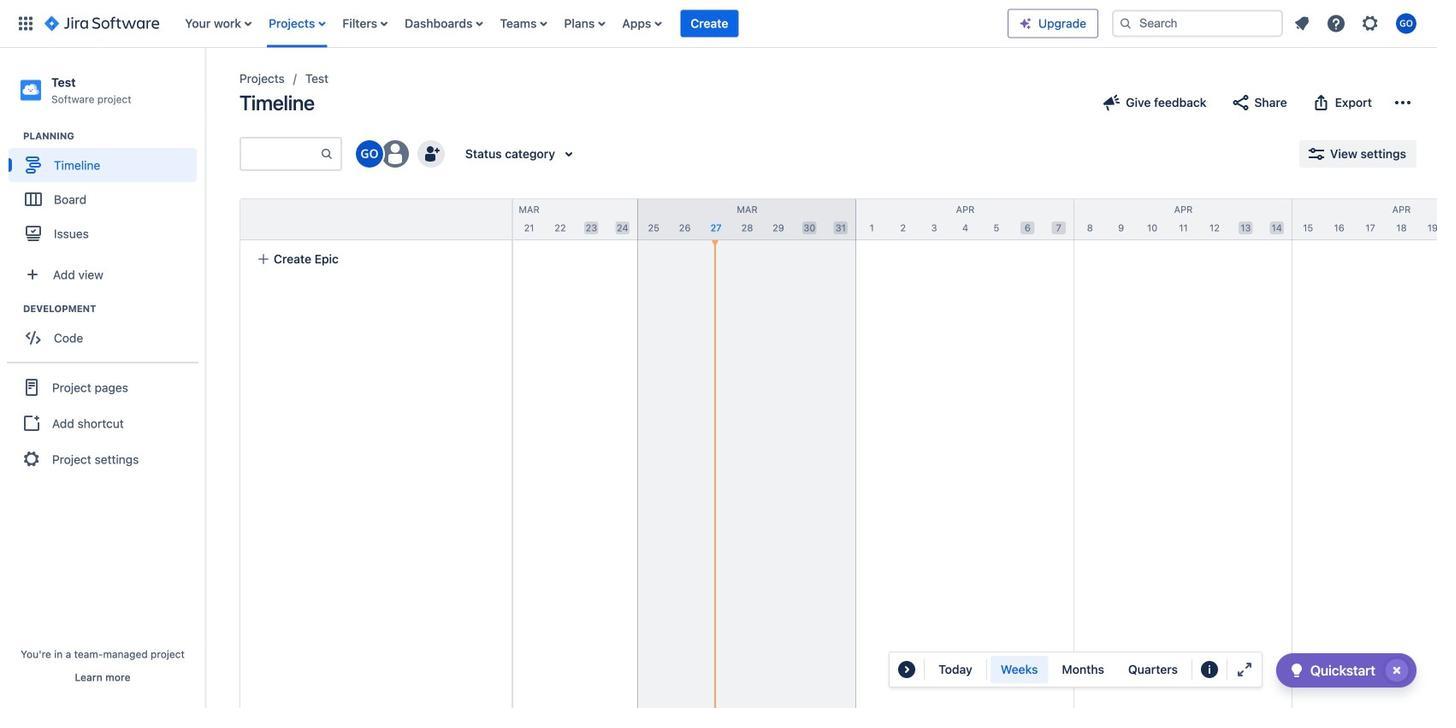 Task type: locate. For each thing, give the bounding box(es) containing it.
row
[[240, 199, 512, 240]]

1 heading from the top
[[23, 129, 205, 143]]

search image
[[1119, 17, 1133, 30]]

enter full screen image
[[1235, 660, 1255, 680]]

sidebar navigation image
[[187, 68, 224, 103]]

0 vertical spatial heading
[[23, 129, 205, 143]]

list
[[177, 0, 1008, 47], [1287, 8, 1427, 39]]

group
[[9, 129, 205, 256], [9, 302, 205, 360], [7, 362, 199, 484], [991, 656, 1189, 684]]

column header
[[202, 199, 420, 240], [420, 199, 638, 240], [638, 199, 857, 240], [857, 199, 1075, 240], [1075, 199, 1293, 240], [1293, 199, 1438, 240]]

appswitcher icon image
[[15, 13, 36, 34]]

row group
[[240, 199, 512, 240]]

legend image
[[1200, 660, 1220, 680]]

list item
[[681, 0, 739, 47]]

add people image
[[421, 144, 442, 164]]

banner
[[0, 0, 1438, 48]]

heading
[[23, 129, 205, 143], [23, 302, 205, 316]]

jira software image
[[45, 13, 159, 34], [45, 13, 159, 34]]

None search field
[[1113, 10, 1284, 37]]

export icon image
[[1312, 92, 1332, 113]]

1 column header from the left
[[202, 199, 420, 240]]

1 horizontal spatial list
[[1287, 8, 1427, 39]]

1 vertical spatial heading
[[23, 302, 205, 316]]

help image
[[1326, 13, 1347, 34]]

2 heading from the top
[[23, 302, 205, 316]]



Task type: vqa. For each thing, say whether or not it's contained in the screenshot.
How
no



Task type: describe. For each thing, give the bounding box(es) containing it.
5 column header from the left
[[1075, 199, 1293, 240]]

settings image
[[1361, 13, 1381, 34]]

2 column header from the left
[[420, 199, 638, 240]]

heading for development icon
[[23, 302, 205, 316]]

Search field
[[1113, 10, 1284, 37]]

6 column header from the left
[[1293, 199, 1438, 240]]

planning image
[[3, 126, 23, 147]]

timeline grid
[[202, 199, 1438, 709]]

heading for planning icon at the top of the page
[[23, 129, 205, 143]]

sidebar element
[[0, 48, 205, 709]]

primary element
[[10, 0, 1008, 47]]

your profile and settings image
[[1397, 13, 1417, 34]]

development image
[[3, 299, 23, 319]]

notifications image
[[1292, 13, 1313, 34]]

row inside timeline grid
[[240, 199, 512, 240]]

row group inside timeline grid
[[240, 199, 512, 240]]

0 horizontal spatial list
[[177, 0, 1008, 47]]

check image
[[1287, 661, 1308, 681]]

3 column header from the left
[[638, 199, 857, 240]]

dismiss quickstart image
[[1384, 657, 1411, 685]]

Search timeline text field
[[241, 139, 320, 169]]

4 column header from the left
[[857, 199, 1075, 240]]



